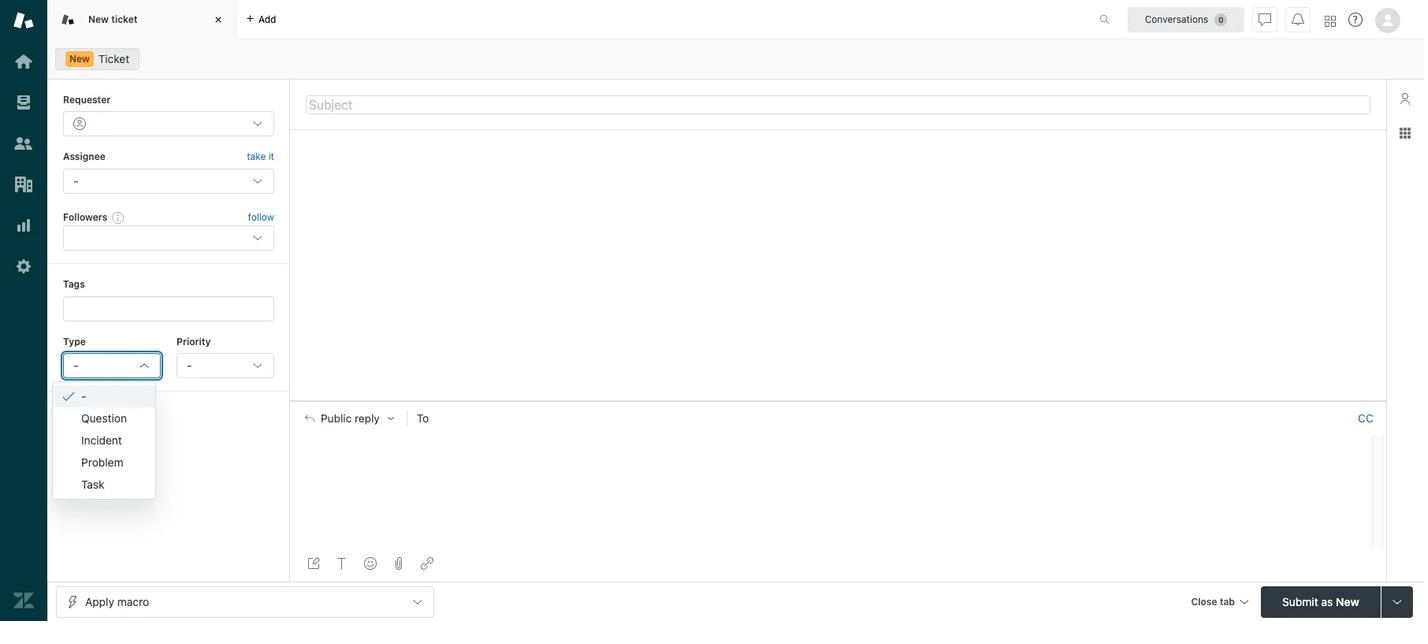Task type: locate. For each thing, give the bounding box(es) containing it.
macro
[[117, 595, 149, 608]]

secondary element
[[47, 43, 1425, 75]]

- for assignee element
[[73, 174, 78, 187]]

tags
[[63, 278, 85, 290]]

type list box
[[52, 381, 156, 499]]

tags element
[[63, 296, 274, 321]]

submit
[[1283, 595, 1319, 608]]

conversations button
[[1128, 7, 1245, 32]]

problem option
[[53, 451, 155, 473]]

new inside new ticket tab
[[88, 13, 109, 25]]

submit as new
[[1283, 595, 1360, 608]]

apply
[[85, 595, 114, 608]]

info on adding followers image
[[112, 211, 125, 224]]

question option
[[53, 407, 155, 429]]

close image
[[210, 12, 226, 28]]

apps image
[[1399, 127, 1412, 140]]

add link (cmd k) image
[[421, 557, 434, 570]]

1 - button from the left
[[63, 353, 161, 378]]

displays possible ticket submission types image
[[1391, 596, 1404, 608]]

add
[[259, 13, 276, 25]]

- button down priority
[[177, 353, 274, 378]]

button displays agent's chat status as invisible. image
[[1259, 13, 1272, 26]]

- button up - option
[[63, 353, 161, 378]]

- down priority
[[187, 359, 192, 372]]

minimize composer image
[[832, 395, 845, 407]]

Subject field
[[306, 95, 1371, 114]]

- button for type
[[63, 353, 161, 378]]

incident
[[81, 433, 122, 447]]

apply macro
[[85, 595, 149, 608]]

add button
[[237, 0, 286, 39]]

close
[[1192, 596, 1218, 607]]

0 vertical spatial new
[[88, 13, 109, 25]]

problem
[[81, 455, 123, 469]]

assignee
[[63, 151, 106, 163]]

zendesk image
[[13, 590, 34, 611]]

2 - button from the left
[[177, 353, 274, 378]]

- inside assignee element
[[73, 174, 78, 187]]

organizations image
[[13, 174, 34, 195]]

notifications image
[[1292, 13, 1305, 26]]

main element
[[0, 0, 47, 621]]

followers
[[63, 211, 107, 223]]

- down type
[[73, 359, 78, 372]]

- option
[[53, 385, 155, 407]]

draft mode image
[[307, 557, 320, 570]]

public
[[321, 412, 352, 425]]

new
[[88, 13, 109, 25], [69, 53, 90, 65], [1336, 595, 1360, 608]]

- down the assignee
[[73, 174, 78, 187]]

- up the 'question'
[[81, 389, 86, 403]]

insert emojis image
[[364, 557, 377, 570]]

requester element
[[63, 111, 274, 137]]

1 horizontal spatial - button
[[177, 353, 274, 378]]

-
[[73, 174, 78, 187], [73, 359, 78, 372], [187, 359, 192, 372], [81, 389, 86, 403]]

new ticket tab
[[47, 0, 237, 39]]

1 vertical spatial new
[[69, 53, 90, 65]]

0 horizontal spatial - button
[[63, 353, 161, 378]]

ticket
[[98, 52, 129, 65]]

as
[[1322, 595, 1333, 608]]

task option
[[53, 473, 155, 496]]

- button
[[63, 353, 161, 378], [177, 353, 274, 378]]

new inside "secondary" element
[[69, 53, 90, 65]]

zendesk support image
[[13, 10, 34, 31]]

cc button
[[1358, 411, 1374, 426]]



Task type: describe. For each thing, give the bounding box(es) containing it.
get help image
[[1349, 13, 1363, 27]]

priority
[[177, 336, 211, 347]]

customer context image
[[1399, 92, 1412, 105]]

public reply
[[321, 412, 380, 425]]

views image
[[13, 92, 34, 113]]

zendesk products image
[[1325, 15, 1336, 26]]

follow button
[[248, 210, 274, 225]]

- button for priority
[[177, 353, 274, 378]]

customers image
[[13, 133, 34, 154]]

tab
[[1220, 596, 1235, 607]]

to
[[417, 411, 429, 425]]

question
[[81, 411, 127, 425]]

it
[[269, 151, 274, 163]]

new for new
[[69, 53, 90, 65]]

take it
[[247, 151, 274, 163]]

task
[[81, 477, 104, 491]]

ticket
[[111, 13, 138, 25]]

type
[[63, 336, 86, 347]]

take
[[247, 151, 266, 163]]

follow
[[248, 211, 274, 223]]

reporting image
[[13, 215, 34, 236]]

add attachment image
[[393, 557, 405, 570]]

new ticket
[[88, 13, 138, 25]]

format text image
[[336, 557, 348, 570]]

requester
[[63, 94, 111, 106]]

close tab
[[1192, 596, 1235, 607]]

cc
[[1358, 411, 1374, 425]]

- for - popup button for priority
[[187, 359, 192, 372]]

public reply button
[[291, 402, 407, 435]]

- for - popup button related to type
[[73, 359, 78, 372]]

admin image
[[13, 256, 34, 277]]

take it button
[[247, 149, 274, 165]]

conversations
[[1145, 13, 1209, 25]]

get started image
[[13, 51, 34, 72]]

new for new ticket
[[88, 13, 109, 25]]

reply
[[355, 412, 380, 425]]

tabs tab list
[[47, 0, 1083, 39]]

incident option
[[53, 429, 155, 451]]

close tab button
[[1184, 586, 1255, 620]]

- inside option
[[81, 389, 86, 403]]

2 vertical spatial new
[[1336, 595, 1360, 608]]

followers element
[[63, 226, 274, 251]]

assignee element
[[63, 169, 274, 194]]



Task type: vqa. For each thing, say whether or not it's contained in the screenshot.
the Manage in Admin Center
no



